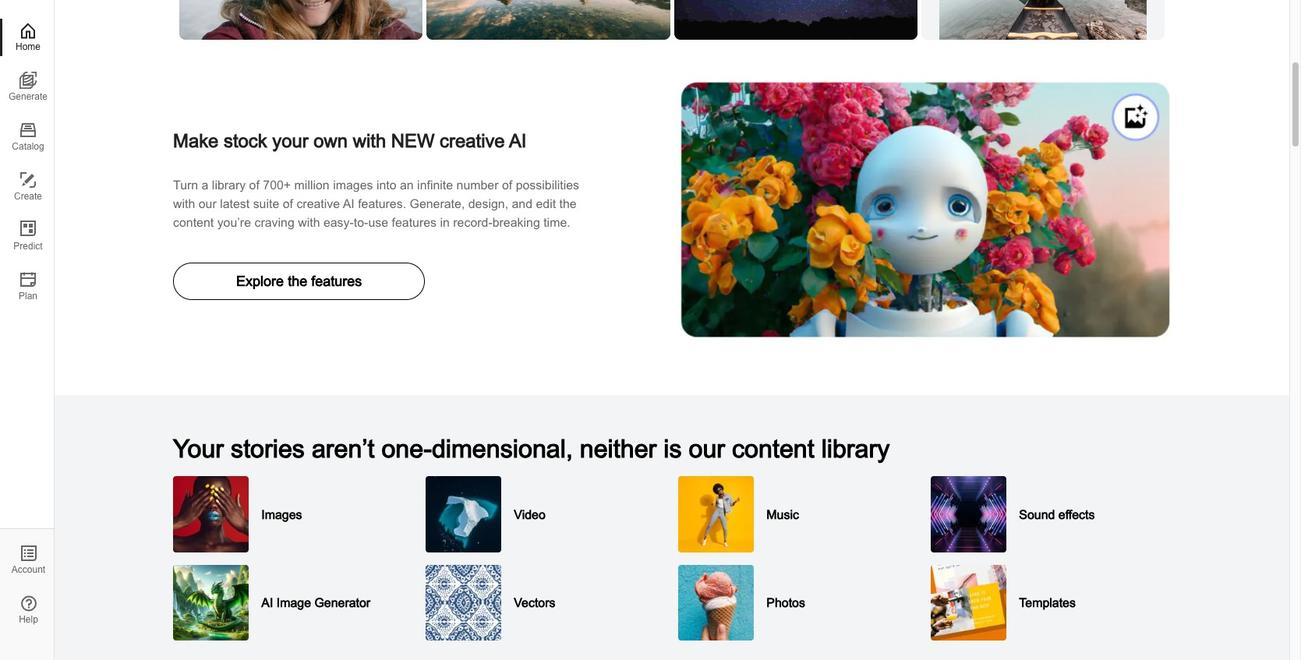 Task type: vqa. For each thing, say whether or not it's contained in the screenshot.
CREATE
yes



Task type: locate. For each thing, give the bounding box(es) containing it.
the up time. at the left top
[[560, 197, 577, 211]]

neither
[[580, 434, 657, 464]]

0 horizontal spatial library
[[212, 178, 246, 192]]

your
[[272, 130, 309, 152]]

1 vertical spatial content
[[732, 434, 815, 464]]

in
[[440, 216, 450, 230]]

0 horizontal spatial with
[[173, 197, 195, 211]]

2 vertical spatial with
[[298, 216, 320, 230]]

carousel twitter image
[[931, 565, 1007, 641]]

1 vertical spatial ai
[[343, 197, 355, 211]]

content down "turn"
[[173, 216, 214, 230]]

ai
[[509, 130, 527, 152], [343, 197, 355, 211], [262, 596, 273, 610]]

make
[[173, 130, 219, 152]]

generate,
[[410, 197, 465, 211]]

0 vertical spatial creative
[[440, 130, 505, 152]]

creative up number
[[440, 130, 505, 152]]

features down the generate,
[[392, 216, 437, 230]]

1 horizontal spatial content
[[732, 434, 815, 464]]

account
[[12, 565, 45, 576]]

creative inside turn a library of 700+ million images into an infinite number of possibilities with our latest suite of creative ai features. generate, design, and edit the content you're craving with easy-to-use features in record-breaking time.
[[297, 197, 340, 211]]

vectors
[[514, 596, 556, 610]]

asset 4k timelapse reflection of mountains, mt assiniboine and sunburst peak at sunset. image
[[427, 0, 670, 41]]

1 horizontal spatial ai
[[343, 197, 355, 211]]

explore the features link
[[173, 263, 425, 301]]

our down a
[[199, 197, 217, 211]]

images
[[333, 178, 373, 192]]

of down 700+
[[283, 197, 293, 211]]

0 horizontal spatial features
[[311, 273, 362, 290]]

predict
[[14, 241, 43, 252]]

1 horizontal spatial library
[[822, 434, 890, 464]]

2 horizontal spatial of
[[502, 178, 513, 192]]

latest
[[220, 197, 250, 211]]

sound
[[1020, 508, 1055, 522]]

tab list
[[0, 19, 54, 318], [0, 529, 55, 661]]

700+
[[263, 178, 291, 192]]

help link
[[0, 592, 55, 629]]

asset male traveler in winter coat canoeing in spirit island on maligne lake at jasper national park, ab, canada image
[[922, 0, 1165, 51]]

own
[[314, 130, 348, 152]]

1 vertical spatial features
[[311, 273, 362, 290]]

generator
[[315, 596, 371, 610]]

content
[[173, 216, 214, 230], [732, 434, 815, 464]]

0 vertical spatial content
[[173, 216, 214, 230]]

images link
[[262, 505, 413, 524]]

record-
[[453, 216, 493, 230]]

0 vertical spatial features
[[392, 216, 437, 230]]

1 vertical spatial the
[[288, 273, 307, 290]]

content inside turn a library of 700+ million images into an infinite number of possibilities with our latest suite of creative ai features. generate, design, and edit the content you're craving with easy-to-use features in record-breaking time.
[[173, 216, 214, 230]]

creative down million
[[297, 197, 340, 211]]

1 vertical spatial with
[[173, 197, 195, 211]]

use
[[368, 216, 388, 230]]

ai image generator
[[262, 596, 371, 610]]

content up music
[[732, 434, 815, 464]]

home link
[[0, 19, 54, 56]]

easy-
[[324, 216, 354, 230]]

features
[[392, 216, 437, 230], [311, 273, 362, 290]]

tab list containing account
[[0, 529, 55, 661]]

2 horizontal spatial ai
[[509, 130, 527, 152]]

features down easy-
[[311, 273, 362, 290]]

with right "own"
[[353, 130, 386, 152]]

design,
[[469, 197, 509, 211]]

one-
[[382, 434, 432, 464]]

library up music link
[[822, 434, 890, 464]]

1 horizontal spatial the
[[560, 197, 577, 211]]

0 vertical spatial library
[[212, 178, 246, 192]]

1 vertical spatial library
[[822, 434, 890, 464]]

music
[[767, 508, 799, 522]]

library up latest
[[212, 178, 246, 192]]

of up and at top left
[[502, 178, 513, 192]]

1 vertical spatial tab list
[[0, 529, 55, 661]]

2 tab list from the top
[[0, 529, 55, 661]]

our
[[199, 197, 217, 211], [689, 434, 725, 464]]

the right explore
[[288, 273, 307, 290]]

0 vertical spatial tab list
[[0, 19, 54, 318]]

ai up possibilities
[[509, 130, 527, 152]]

the inside turn a library of 700+ million images into an infinite number of possibilities with our latest suite of creative ai features. generate, design, and edit the content you're craving with easy-to-use features in record-breaking time.
[[560, 197, 577, 211]]

account link
[[0, 542, 55, 579]]

1 vertical spatial creative
[[297, 197, 340, 211]]

1 tab list from the top
[[0, 19, 54, 318]]

aigen image
[[173, 565, 249, 641]]

ai left the image
[[262, 596, 273, 610]]

0 vertical spatial ai
[[509, 130, 527, 152]]

photos
[[767, 596, 806, 610]]

of
[[249, 178, 260, 192], [502, 178, 513, 192], [283, 197, 293, 211]]

with down "turn"
[[173, 197, 195, 211]]

help
[[19, 615, 38, 625]]

turn
[[173, 178, 198, 192]]

image
[[277, 596, 311, 610]]

full length photo of shiny lovely young lady wear casual denim outfit smiling dancing isolated yellow color background image
[[679, 477, 754, 553]]

creative
[[440, 130, 505, 152], [297, 197, 340, 211]]

0 vertical spatial our
[[199, 197, 217, 211]]

vector image
[[426, 565, 502, 641]]

high fashion model portrait image
[[173, 477, 249, 553]]

breaking
[[493, 216, 540, 230]]

features inside explore the features link
[[311, 273, 362, 290]]

0 horizontal spatial content
[[173, 216, 214, 230]]

aren't
[[312, 434, 375, 464]]

the
[[560, 197, 577, 211], [288, 273, 307, 290]]

aerial image of floating glacier image
[[426, 477, 502, 553]]

0 horizontal spatial creative
[[297, 197, 340, 211]]

1 horizontal spatial features
[[392, 216, 437, 230]]

your
[[173, 434, 224, 464]]

with
[[353, 130, 386, 152], [173, 197, 195, 211], [298, 216, 320, 230]]

2 vertical spatial ai
[[262, 596, 273, 610]]

an
[[400, 178, 414, 192]]

of up suite
[[249, 178, 260, 192]]

ai image generator link
[[262, 594, 413, 613]]

stock
[[224, 130, 267, 152]]

templates
[[1020, 596, 1076, 610]]

library
[[212, 178, 246, 192], [822, 434, 890, 464]]

new
[[391, 130, 435, 152]]

0 vertical spatial the
[[560, 197, 577, 211]]

sfx image
[[931, 477, 1007, 553]]

images
[[262, 508, 302, 522]]

with left easy-
[[298, 216, 320, 230]]

0 horizontal spatial our
[[199, 197, 217, 211]]

1 horizontal spatial our
[[689, 434, 725, 464]]

predict link
[[0, 218, 54, 256]]

create
[[14, 191, 42, 202]]

0 horizontal spatial ai
[[262, 596, 273, 610]]

2 horizontal spatial with
[[353, 130, 386, 152]]

our right the is
[[689, 434, 725, 464]]

ai gen uhp module image
[[679, 78, 1171, 341]]

ai down images
[[343, 197, 355, 211]]



Task type: describe. For each thing, give the bounding box(es) containing it.
make stock your own with new creative ai
[[173, 130, 527, 152]]

a
[[202, 178, 209, 192]]

effects
[[1059, 508, 1095, 522]]

ai inside turn a library of 700+ million images into an infinite number of possibilities with our latest suite of creative ai features. generate, design, and edit the content you're craving with easy-to-use features in record-breaking time.
[[343, 197, 355, 211]]

is
[[664, 434, 682, 464]]

catalog
[[12, 141, 44, 152]]

1 vertical spatial our
[[689, 434, 725, 464]]

possibilities
[[516, 178, 580, 192]]

you're
[[217, 216, 251, 230]]

templates link
[[1020, 594, 1171, 613]]

dimensional,
[[432, 434, 573, 464]]

video
[[514, 508, 546, 522]]

4k timelapse reflection of mountains, mt assiniboine and sunburst peak at sunset.  stock video image
[[427, 0, 670, 41]]

tab list containing home
[[0, 19, 54, 318]]

to-
[[354, 216, 368, 230]]

photos link
[[767, 594, 919, 613]]

asset happy female snowboarder or skier makes selfie and spins around in ski resort. happy vacation portrait or video live coverage for social media.big reflective goggles and safety helmet. winter activity image
[[179, 0, 423, 41]]

0 horizontal spatial of
[[249, 178, 260, 192]]

craving
[[255, 216, 295, 230]]

sound effects link
[[1020, 505, 1171, 524]]

1 horizontal spatial of
[[283, 197, 293, 211]]

create link
[[0, 168, 54, 206]]

number
[[457, 178, 499, 192]]

video link
[[514, 505, 666, 524]]

ice cream cone on a blue background. image
[[679, 565, 754, 641]]

and
[[512, 197, 533, 211]]

home
[[16, 41, 41, 52]]

happy female snowboarder or skier makes selfie and spins around in ski resort. happy vacation portrait or video live coverage for social media.big reflective goggles and safety helmet. winter activity stock video image
[[179, 0, 423, 41]]

features inside turn a library of 700+ million images into an infinite number of possibilities with our latest suite of creative ai features. generate, design, and edit the content you're craving with easy-to-use features in record-breaking time.
[[392, 216, 437, 230]]

library inside turn a library of 700+ million images into an infinite number of possibilities with our latest suite of creative ai features. generate, design, and edit the content you're craving with easy-to-use features in record-breaking time.
[[212, 178, 246, 192]]

into
[[377, 178, 397, 192]]

1 horizontal spatial with
[[298, 216, 320, 230]]

suite
[[253, 197, 279, 211]]

sound effects
[[1020, 508, 1095, 522]]

0 horizontal spatial the
[[288, 273, 307, 290]]

stories
[[231, 434, 305, 464]]

time.
[[544, 216, 571, 230]]

explore the features
[[236, 273, 362, 290]]

vectors link
[[514, 594, 666, 613]]

catalog link
[[0, 119, 54, 156]]

0 vertical spatial with
[[353, 130, 386, 152]]

asset image
[[674, 0, 918, 40]]

turn a library of 700+ million images into an infinite number of possibilities with our latest suite of creative ai features. generate, design, and edit the content you're craving with easy-to-use features in record-breaking time.
[[173, 178, 580, 230]]

explore
[[236, 273, 284, 290]]

music link
[[767, 505, 919, 524]]

your stories aren't one-dimensional, neither is our content library
[[173, 434, 890, 464]]

features.
[[358, 197, 406, 211]]

plan link
[[0, 268, 54, 306]]

our inside turn a library of 700+ million images into an infinite number of possibilities with our latest suite of creative ai features. generate, design, and edit the content you're craving with easy-to-use features in record-breaking time.
[[199, 197, 217, 211]]

generate link
[[0, 69, 54, 106]]

plan
[[19, 291, 37, 302]]

million
[[294, 178, 330, 192]]

infinite
[[417, 178, 453, 192]]

edit
[[536, 197, 556, 211]]

1 horizontal spatial creative
[[440, 130, 505, 152]]

generate
[[9, 91, 48, 102]]



